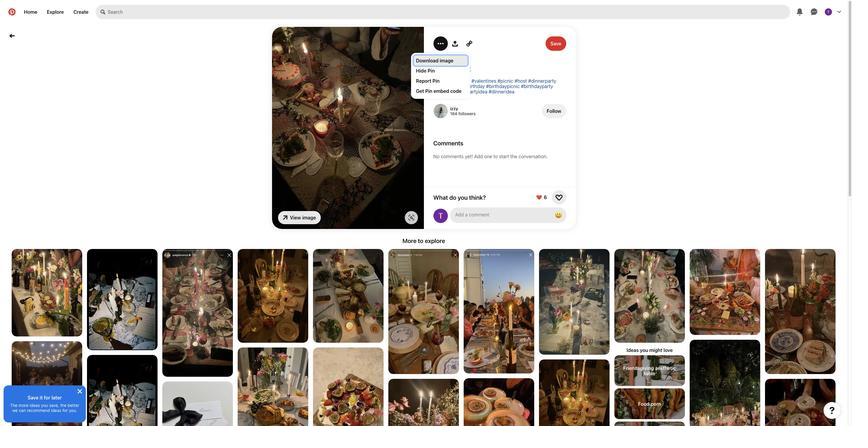 Task type: describe. For each thing, give the bounding box(es) containing it.
image for view image
[[302, 215, 316, 221]]

do
[[449, 194, 456, 201]]

1 vertical spatial this contains an image of: diner image
[[539, 360, 610, 427]]

#dinnerpicnic
[[433, 89, 463, 94]]

create link
[[69, 5, 93, 19]]

izzy link
[[450, 106, 458, 111]]

night
[[451, 64, 471, 74]]

handmade personalised calligraphy place card tag please enquire for quantities to ensure i have enough silk ribbon to complete your order in the required time frame. ♡ details: - these are made to order by me by hand. please allow the estimated time after placing your order before dispatch for me to make these tags specially for you! - simply fill in the custom message with the name or names you require and use the drop down menu -black silk ribbon with black ink - if you need advice or have any image
[[162, 382, 233, 427]]

this contains an image of: 🪞 image
[[12, 249, 82, 337]]

6
[[544, 195, 547, 200]]

start
[[499, 154, 509, 159]]

food
[[638, 402, 650, 407]]

#birthday
[[464, 84, 485, 89]]

get pin embed code
[[416, 89, 462, 94]]

Add a comment field
[[456, 212, 548, 218]]

open link icon image
[[283, 216, 288, 220]]

girls night link
[[433, 64, 566, 74]]

view image link
[[278, 211, 321, 225]]

download
[[416, 58, 439, 63]]

#gardenparty
[[433, 84, 463, 89]]

yet!
[[465, 154, 473, 159]]

comments
[[441, 154, 464, 159]]

184
[[450, 111, 457, 116]]

0 vertical spatial to
[[494, 154, 498, 159]]

izzy
[[450, 106, 458, 111]]

#partyidea
[[464, 89, 488, 94]]

#hosting link
[[433, 78, 452, 84]]

it
[[40, 396, 43, 401]]

#dinnerparty
[[528, 78, 556, 84]]

1 vertical spatial you
[[640, 348, 648, 353]]

#dinner
[[454, 78, 470, 84]]

follow button
[[542, 104, 566, 118]]

#hosting #dinner
[[433, 78, 470, 84]]

pin for hide
[[428, 68, 435, 74]]

girls night
[[433, 64, 471, 74]]

pin for get
[[425, 89, 432, 94]]

you.
[[69, 408, 77, 414]]

view image
[[290, 215, 316, 221]]

table
[[644, 371, 655, 377]]

follow
[[547, 109, 561, 114]]

no comments yet! add one to start the conversation.
[[433, 154, 548, 159]]

better
[[68, 403, 79, 408]]

might
[[649, 348, 662, 353]]

aesthetic
[[655, 366, 676, 371]]

view
[[290, 215, 301, 221]]

ideas you might love
[[627, 348, 673, 353]]

#birthdayparty
[[521, 84, 553, 89]]

#birthdaypicnic
[[486, 84, 520, 89]]

food porn
[[638, 402, 661, 407]]

0 vertical spatial for
[[44, 396, 50, 401]]

code
[[450, 89, 462, 94]]

ideas
[[627, 348, 639, 353]]

#hosting
[[433, 78, 452, 84]]

1 this contains an image of: dinner party image from the left
[[313, 249, 384, 343]]

we
[[12, 408, 18, 414]]

save for save
[[551, 41, 561, 46]]

#dinnerparty link
[[528, 78, 556, 84]]

#valentines link
[[472, 78, 496, 84]]

the inside the save it for later the more ideas you save, the better we can recommend ideas for you.
[[60, 403, 66, 408]]

save,
[[49, 403, 59, 408]]

what do you think?
[[433, 194, 486, 201]]

hide
[[416, 68, 427, 74]]

#dinneridea
[[489, 89, 515, 94]]

#dinnerparty #gardenparty #birthday
[[433, 78, 556, 89]]

cocktail aesthetics summer, cocktail party aesthetics, cocktail party aesthetic image
[[464, 379, 534, 427]]

click to shop image
[[408, 215, 414, 221]]

#dinneridea link
[[489, 89, 515, 94]]

#dinnerpicnic link
[[433, 89, 463, 94]]

tyler black image
[[825, 8, 832, 16]]

izzy 184 followers
[[450, 106, 476, 116]]

more to explore
[[403, 238, 445, 245]]

image for download image
[[440, 58, 454, 63]]

think?
[[469, 194, 486, 201]]

can
[[19, 408, 26, 414]]

you inside the save it for later the more ideas you save, the better we can recommend ideas for you.
[[41, 403, 48, 408]]

Search text field
[[108, 5, 790, 19]]

1 horizontal spatial ideas
[[51, 408, 61, 414]]

report
[[416, 78, 431, 84]]

1 horizontal spatial you
[[458, 194, 468, 201]]

get
[[416, 89, 424, 94]]

0 horizontal spatial to
[[418, 238, 423, 245]]

friendsgiving
[[623, 366, 654, 371]]

#partyidea link
[[464, 89, 488, 94]]

porn
[[651, 402, 661, 407]]

0 vertical spatial this contains an image of: diner image
[[238, 249, 308, 343]]

list containing ideas you might love
[[0, 249, 848, 427]]



Task type: vqa. For each thing, say whether or not it's contained in the screenshot.
painting
no



Task type: locate. For each thing, give the bounding box(es) containing it.
this contains an image of: dinner party image
[[313, 249, 384, 343], [388, 249, 459, 375]]

image inside 'view image' button
[[302, 215, 316, 221]]

save inside the save it for later the more ideas you save, the better we can recommend ideas for you.
[[28, 396, 39, 401]]

explore
[[47, 9, 64, 15]]

2 this contains an image of: post-dinner details image from the top
[[87, 356, 158, 427]]

friendsgiving aesthetic table link
[[614, 356, 685, 387]]

0 vertical spatial pin
[[428, 68, 435, 74]]

love
[[664, 348, 673, 353]]

image inside download image menu item
[[440, 58, 454, 63]]

home
[[24, 9, 37, 15]]

later
[[51, 396, 62, 401]]

save it for later the more ideas you save, the better we can recommend ideas for you.
[[10, 396, 79, 414]]

#host link
[[515, 78, 527, 84]]

1 horizontal spatial save
[[551, 41, 561, 46]]

recommend
[[27, 408, 50, 414]]

reaction image
[[555, 194, 563, 201]]

this contains an image of: elegant graduation party ideas aesthetic image
[[614, 249, 685, 343]]

1 vertical spatial the
[[60, 403, 66, 408]]

image up girls
[[440, 58, 454, 63]]

conversation.
[[519, 154, 548, 159]]

pin for report
[[433, 78, 440, 84]]

ideas down it
[[30, 403, 40, 408]]

#birthdayparty link
[[521, 84, 553, 89]]

create
[[73, 9, 89, 15]]

for right it
[[44, 396, 50, 401]]

0 horizontal spatial this contains an image of: dinner party image
[[313, 249, 384, 343]]

0 horizontal spatial save
[[28, 396, 39, 401]]

save
[[551, 41, 561, 46], [28, 396, 39, 401]]

girls
[[433, 64, 450, 74]]

the right the "save,"
[[60, 403, 66, 408]]

#host
[[515, 78, 527, 84]]

1 horizontal spatial this contains an image of: dinner party image
[[388, 249, 459, 375]]

comments
[[433, 140, 463, 147]]

no
[[433, 154, 440, 159]]

2 horizontal spatial you
[[640, 348, 648, 353]]

#gardenparty link
[[433, 84, 463, 89]]

2 vertical spatial pin
[[425, 89, 432, 94]]

0 horizontal spatial for
[[44, 396, 50, 401]]

to right more
[[418, 238, 423, 245]]

0 vertical spatial image
[[440, 58, 454, 63]]

this contains an image of: sydney campbell's amazon page image
[[765, 379, 836, 427]]

pin right get
[[425, 89, 432, 94]]

1 vertical spatial image
[[302, 215, 316, 221]]

the
[[10, 403, 17, 408]]

1 vertical spatial to
[[418, 238, 423, 245]]

#dinner link
[[454, 78, 470, 84]]

you right do
[[458, 194, 468, 201]]

1 horizontal spatial to
[[494, 154, 498, 159]]

what
[[433, 194, 448, 201]]

explore
[[425, 238, 445, 245]]

this contains an image of: diner image
[[238, 249, 308, 343], [539, 360, 610, 427]]

0 vertical spatial this contains an image of: post-dinner details image
[[87, 249, 158, 351]]

ideas down later
[[51, 408, 61, 414]]

followers
[[458, 111, 476, 116]]

2 vertical spatial you
[[41, 403, 48, 408]]

0 horizontal spatial image
[[302, 215, 316, 221]]

you down it
[[41, 403, 48, 408]]

explore link
[[42, 5, 69, 19]]

for
[[44, 396, 50, 401], [62, 408, 68, 414]]

1 vertical spatial for
[[62, 408, 68, 414]]

this contains an image of: aprilinparis1947 image
[[765, 249, 836, 375]]

pin right hide
[[428, 68, 435, 74]]

more
[[403, 238, 417, 245]]

1 vertical spatial pin
[[433, 78, 440, 84]]

list
[[0, 249, 848, 427]]

1 vertical spatial save
[[28, 396, 39, 401]]

2 this contains an image of: dinner party image from the left
[[388, 249, 459, 375]]

1 vertical spatial this contains an image of: post-dinner details image
[[87, 356, 158, 427]]

you
[[458, 194, 468, 201], [640, 348, 648, 353], [41, 403, 48, 408]]

#picnic
[[498, 78, 513, 84]]

more
[[19, 403, 28, 408]]

embed
[[434, 89, 449, 94]]

1 horizontal spatial for
[[62, 408, 68, 414]]

this contains an image of: post-dinner details image
[[87, 249, 158, 351], [87, 356, 158, 427]]

1 horizontal spatial this contains an image of: diner image
[[539, 360, 610, 427]]

0 horizontal spatial the
[[60, 403, 66, 408]]

one
[[484, 154, 492, 159]]

0 horizontal spatial you
[[41, 403, 48, 408]]

hide pin
[[416, 68, 435, 74]]

0 vertical spatial the
[[510, 154, 517, 159]]

1 horizontal spatial image
[[440, 58, 454, 63]]

pin up get pin embed code
[[433, 78, 440, 84]]

😃 button
[[450, 208, 566, 223], [552, 210, 564, 222]]

you right the ideas at the right bottom
[[640, 348, 648, 353]]

#birthdaypicnic link
[[486, 84, 520, 89]]

blacklashes1000 image
[[433, 209, 448, 223]]

the
[[510, 154, 517, 159], [60, 403, 66, 408]]

download image menu item
[[414, 56, 468, 66]]

download image
[[416, 58, 454, 63]]

comments button
[[433, 140, 566, 147]]

image right view on the bottom left
[[302, 215, 316, 221]]

home link
[[19, 5, 42, 19]]

0 horizontal spatial ideas
[[30, 403, 40, 408]]

food porn link
[[614, 389, 685, 420]]

add
[[474, 154, 483, 159]]

for left you.
[[62, 408, 68, 414]]

report pin
[[416, 78, 440, 84]]

1 this contains an image of: post-dinner details image from the top
[[87, 249, 158, 351]]

😃
[[555, 211, 562, 219]]

pin
[[428, 68, 435, 74], [433, 78, 440, 84], [425, 89, 432, 94]]

friendsgiving aesthetic table
[[623, 366, 676, 377]]

the right the start
[[510, 154, 517, 159]]

to right one
[[494, 154, 498, 159]]

this contains an image of: image
[[162, 249, 233, 377], [539, 249, 610, 355], [690, 249, 760, 335], [690, 340, 760, 427], [238, 348, 308, 427], [313, 348, 384, 427]]

image
[[440, 58, 454, 63], [302, 215, 316, 221]]

1 horizontal spatial the
[[510, 154, 517, 159]]

#birthdayparty #dinnerpicnic #partyidea
[[433, 84, 553, 94]]

#birthday link
[[464, 84, 485, 89]]

save button
[[546, 36, 566, 51], [546, 36, 566, 51]]

#picnic link
[[498, 78, 513, 84]]

this contains an image of: 🍸dinner at mine image
[[464, 249, 534, 374]]

save for save it for later the more ideas you save, the better we can recommend ideas for you.
[[28, 396, 39, 401]]

view image button
[[278, 211, 321, 225]]

ideas
[[30, 403, 40, 408], [51, 408, 61, 414]]

izzy avatar link image
[[433, 104, 448, 118]]

0 vertical spatial you
[[458, 194, 468, 201]]

0 horizontal spatial this contains an image of: diner image
[[238, 249, 308, 343]]

search icon image
[[101, 10, 105, 14]]

this contains an image of: whimsical aesthetic dinner party image
[[388, 379, 459, 427]]

this contains an image of: @oliverose image
[[12, 342, 82, 427]]

0 vertical spatial save
[[551, 41, 561, 46]]

#valentines
[[472, 78, 496, 84]]



